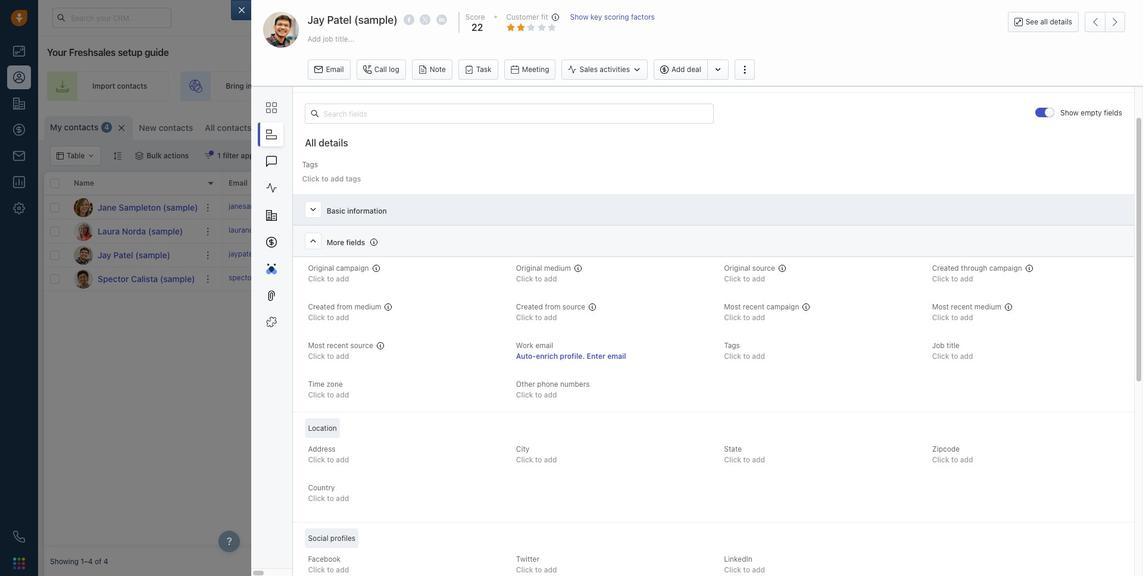 Task type: vqa. For each thing, say whether or not it's contained in the screenshot.
1st Techcave (sample) link from the bottom of the page
no



Task type: locate. For each thing, give the bounding box(es) containing it.
0 vertical spatial james
[[690, 227, 712, 236]]

0 vertical spatial import contacts
[[92, 82, 147, 91]]

call log button
[[357, 60, 406, 80]]

import down your freshsales setup guide
[[92, 82, 115, 91]]

2 your from the left
[[566, 82, 581, 91]]

1 right all
[[1065, 10, 1069, 17]]

add inside job title click to add
[[961, 352, 974, 361]]

all up container_wx8msf4aqz5i3rn1 icon
[[205, 123, 215, 133]]

click to add down most recent medium
[[933, 313, 974, 322]]

0 horizontal spatial recent
[[327, 341, 349, 350]]

1 vertical spatial patel
[[114, 250, 133, 260]]

work inside grid
[[318, 179, 336, 188]]

sales activities button
[[562, 60, 654, 80], [562, 60, 648, 80]]

show for show key scoring factors
[[571, 13, 589, 21]]

show for show empty fields
[[1061, 109, 1080, 118]]

1 james from the top
[[690, 227, 712, 236]]

qualified
[[778, 227, 808, 236], [778, 275, 808, 284]]

recent for campaign
[[743, 303, 765, 312]]

phone image
[[13, 531, 25, 543]]

0 vertical spatial patel
[[327, 14, 352, 26]]

from down 3684945781 link
[[337, 303, 353, 312]]

1 vertical spatial task
[[429, 251, 444, 259]]

press space to select this row. row containing jay patel (sample)
[[44, 244, 223, 268]]

1 vertical spatial container_wx8msf4aqz5i3rn1 image
[[679, 227, 687, 236]]

1 inside button
[[218, 151, 221, 160]]

jay inside press space to select this row. "row"
[[98, 250, 111, 260]]

spectorcalista@gmail.com 3684945781
[[229, 273, 362, 282]]

2 horizontal spatial your
[[860, 82, 875, 91]]

1 horizontal spatial show
[[1061, 109, 1080, 118]]

0 horizontal spatial 22
[[472, 22, 483, 33]]

2 leads from the left
[[536, 82, 555, 91]]

0 horizontal spatial fields
[[346, 238, 365, 247]]

0 vertical spatial add deal
[[672, 65, 702, 74]]

+ add task
[[408, 227, 444, 236], [408, 251, 444, 259]]

0 horizontal spatial phone
[[338, 179, 360, 188]]

contacts down add deal link
[[1012, 122, 1042, 130]]

to inside the facebook click to add
[[327, 566, 334, 575]]

most for most recent source
[[308, 341, 325, 350]]

grid
[[44, 171, 1138, 548]]

created through campaign
[[933, 264, 1023, 273]]

all
[[1041, 17, 1049, 26]]

recent down original source
[[743, 303, 765, 312]]

james for 22
[[690, 251, 712, 260]]

click to add down through
[[933, 275, 974, 284]]

all for all details
[[305, 138, 316, 148]]

click to add down original medium
[[516, 275, 557, 284]]

add inside the facebook click to add
[[336, 566, 349, 575]]

1 horizontal spatial recent
[[743, 303, 765, 312]]

0 vertical spatial details
[[1051, 17, 1073, 26]]

1 horizontal spatial import contacts
[[987, 122, 1042, 130]]

s image
[[74, 270, 93, 289]]

0 vertical spatial jay
[[308, 14, 325, 26]]

peterson for 43
[[714, 227, 744, 236]]

work
[[318, 179, 336, 188], [516, 341, 534, 350]]

add deal up 'import contacts' group
[[1003, 82, 1033, 91]]

0 horizontal spatial source
[[351, 341, 373, 350]]

filter
[[223, 151, 239, 160]]

1 vertical spatial 22
[[497, 250, 508, 260]]

3 james peterson from the top
[[690, 275, 744, 284]]

sales
[[704, 82, 722, 91], [877, 82, 895, 91]]

click to add
[[308, 275, 349, 284], [516, 275, 557, 284], [725, 275, 766, 284], [933, 275, 974, 284], [308, 313, 349, 322], [516, 313, 557, 322], [725, 313, 766, 322], [933, 313, 974, 322], [308, 352, 349, 361]]

1 for 1 filter applied
[[218, 151, 221, 160]]

see
[[1026, 17, 1039, 26]]

most recent campaign
[[725, 303, 800, 312]]

2 team from the left
[[583, 82, 600, 91]]

work for work phone
[[318, 179, 336, 188]]

most up tags
[[725, 303, 741, 312]]

click inside other phone numbers click to add
[[516, 391, 534, 400]]

source
[[753, 264, 776, 273], [563, 303, 586, 312], [351, 341, 373, 350]]

add deal
[[672, 65, 702, 74], [1003, 82, 1033, 91]]

sales activities
[[580, 65, 630, 74]]

from down original medium
[[545, 303, 561, 312]]

1 horizontal spatial work
[[516, 341, 534, 350]]

jaypatelsample@gmail.com
[[229, 250, 320, 258]]

press space to select this row. row containing 22
[[223, 244, 1138, 268]]

source for most recent source
[[351, 341, 373, 350]]

1 vertical spatial email
[[229, 179, 248, 188]]

campaign for created through campaign
[[990, 264, 1023, 273]]

0 horizontal spatial from
[[337, 303, 353, 312]]

22 down score
[[472, 22, 483, 33]]

click
[[302, 175, 320, 184], [593, 227, 609, 236], [325, 250, 341, 258], [593, 251, 609, 260], [308, 275, 325, 284], [516, 275, 534, 284], [725, 275, 742, 284], [933, 275, 950, 284], [308, 313, 325, 322], [516, 313, 534, 322], [725, 313, 742, 322], [933, 313, 950, 322], [308, 352, 325, 361], [725, 352, 742, 361], [933, 352, 950, 361], [308, 391, 325, 400], [516, 391, 534, 400], [308, 456, 325, 465], [516, 456, 534, 465], [725, 456, 742, 465], [933, 456, 950, 465], [308, 495, 325, 504], [308, 566, 325, 575], [516, 566, 534, 575], [725, 566, 742, 575]]

medium for most recent medium
[[975, 303, 1002, 312]]

0 vertical spatial jay patel (sample)
[[308, 14, 398, 26]]

qualified up the unqualified
[[778, 227, 808, 236]]

facebook click to add
[[308, 555, 349, 575]]

e corp (sample) link
[[854, 251, 909, 260]]

original up "created from source"
[[516, 264, 543, 273]]

2 vertical spatial container_wx8msf4aqz5i3rn1 image
[[679, 251, 687, 259]]

created down 3684945781 link
[[308, 303, 335, 312]]

0 horizontal spatial all
[[205, 123, 215, 133]]

2 james peterson from the top
[[690, 251, 744, 260]]

1 horizontal spatial campaign
[[767, 303, 800, 312]]

email
[[536, 341, 554, 350], [608, 352, 627, 361]]

1 vertical spatial source
[[563, 303, 586, 312]]

work up auto-
[[516, 341, 534, 350]]

(sample) for jane sampleton (sample) link at the left top of page
[[163, 202, 198, 212]]

enrich
[[536, 352, 558, 361]]

1–4
[[81, 558, 93, 567]]

contacts
[[117, 82, 147, 91], [1012, 122, 1042, 130], [64, 122, 99, 132], [159, 123, 193, 133], [217, 123, 252, 133]]

sales
[[580, 65, 598, 74]]

task for 43
[[429, 227, 444, 236]]

job
[[323, 34, 333, 43]]

1 + click to add from the top
[[586, 227, 633, 236]]

0 horizontal spatial work
[[318, 179, 336, 188]]

0 horizontal spatial deal
[[687, 65, 702, 74]]

1 horizontal spatial jay patel (sample)
[[308, 14, 398, 26]]

original campaign
[[308, 264, 369, 273]]

lauranordasample@gmail.com link
[[229, 225, 330, 238]]

1 from from the left
[[337, 303, 353, 312]]

created for created from source
[[516, 303, 543, 312]]

profiles
[[331, 535, 356, 543]]

recent up title
[[952, 303, 973, 312]]

1 vertical spatial peterson
[[714, 251, 744, 260]]

1 horizontal spatial source
[[563, 303, 586, 312]]

profile.
[[560, 352, 585, 361]]

new contacts
[[139, 123, 193, 133]]

1 peterson from the top
[[714, 227, 744, 236]]

1 vertical spatial import
[[987, 122, 1010, 130]]

1 horizontal spatial 1
[[1065, 10, 1069, 17]]

import contacts button
[[971, 116, 1048, 136]]

bring in website leads link
[[181, 71, 323, 101]]

0 vertical spatial + add task
[[408, 227, 444, 236]]

contacts right my
[[64, 122, 99, 132]]

0 vertical spatial deal
[[687, 65, 702, 74]]

set
[[836, 82, 847, 91]]

created left through
[[933, 264, 960, 273]]

click inside zipcode click to add
[[933, 456, 950, 465]]

all
[[205, 123, 215, 133], [305, 138, 316, 148]]

email up enrich
[[536, 341, 554, 350]]

(sample) right inc
[[887, 227, 917, 236]]

medium down 3684945781 link
[[355, 303, 382, 312]]

patel up title...
[[327, 14, 352, 26]]

leads down "meeting" in the top left of the page
[[536, 82, 555, 91]]

0 horizontal spatial show
[[571, 13, 589, 21]]

click to add for original medium
[[516, 275, 557, 284]]

click inside state click to add
[[725, 456, 742, 465]]

(sample) right the corp
[[879, 251, 909, 260]]

campaign right through
[[990, 264, 1023, 273]]

add inside time zone click to add
[[336, 391, 349, 400]]

qualified down the unqualified
[[778, 275, 808, 284]]

from for source
[[545, 303, 561, 312]]

1 right container_wx8msf4aqz5i3rn1 icon
[[218, 151, 221, 160]]

0 vertical spatial show
[[571, 13, 589, 21]]

0 vertical spatial work
[[318, 179, 336, 188]]

contacts down 'setup'
[[117, 82, 147, 91]]

0 horizontal spatial tags
[[302, 160, 318, 169]]

original up most recent campaign
[[725, 264, 751, 273]]

1 horizontal spatial tags
[[346, 175, 361, 184]]

set up your sales pipeline link
[[790, 71, 945, 101]]

phone for other
[[538, 380, 559, 389]]

sales right create
[[704, 82, 722, 91]]

enter
[[587, 352, 606, 361]]

calista
[[131, 274, 158, 284]]

2 vertical spatial source
[[351, 341, 373, 350]]

jane sampleton (sample) link
[[98, 202, 198, 214]]

1 vertical spatial 4
[[104, 558, 108, 567]]

1 vertical spatial details
[[319, 138, 348, 148]]

0 horizontal spatial team
[[418, 82, 435, 91]]

1 + add task from the top
[[408, 227, 444, 236]]

import down add deal link
[[987, 122, 1010, 130]]

details right all
[[1051, 17, 1073, 26]]

0 horizontal spatial most
[[308, 341, 325, 350]]

click to add down most recent campaign
[[725, 313, 766, 322]]

(sample) up title...
[[354, 14, 398, 26]]

2 vertical spatial peterson
[[714, 275, 744, 284]]

0 horizontal spatial jay patel (sample)
[[98, 250, 170, 260]]

deal up create
[[687, 65, 702, 74]]

2 + add task from the top
[[408, 251, 444, 259]]

row group containing 43
[[223, 196, 1138, 291]]

click inside city click to add
[[516, 456, 534, 465]]

phone inside other phone numbers click to add
[[538, 380, 559, 389]]

import contacts group
[[971, 116, 1068, 136]]

acme
[[854, 227, 873, 236]]

linkedin
[[725, 555, 753, 564]]

container_wx8msf4aqz5i3rn1 image for 22
[[679, 251, 687, 259]]

2 horizontal spatial medium
[[975, 303, 1002, 312]]

j image for jay patel (sample)
[[74, 246, 93, 265]]

show inside "link"
[[571, 13, 589, 21]]

0 vertical spatial 22
[[472, 22, 483, 33]]

title
[[947, 341, 960, 350]]

+
[[408, 227, 412, 236], [586, 227, 591, 236], [318, 250, 323, 258], [408, 251, 412, 259], [586, 251, 591, 260]]

sales left pipeline
[[877, 82, 895, 91]]

spector calista (sample)
[[98, 274, 195, 284]]

0 vertical spatial james peterson
[[690, 227, 744, 236]]

lauranordasample@gmail.com
[[229, 226, 330, 235]]

tags click to add tags
[[302, 160, 361, 184]]

1 horizontal spatial original
[[516, 264, 543, 273]]

0 vertical spatial task
[[429, 227, 444, 236]]

jay patel (sample) inside dialog
[[308, 14, 398, 26]]

1 horizontal spatial details
[[1051, 17, 1073, 26]]

deal up 'import contacts' group
[[1018, 82, 1033, 91]]

click to add down original source
[[725, 275, 766, 284]]

original source
[[725, 264, 776, 273]]

source down created from medium
[[351, 341, 373, 350]]

tags
[[302, 160, 318, 169], [346, 175, 361, 184]]

2 vertical spatial james
[[690, 275, 712, 284]]

all down more...
[[305, 138, 316, 148]]

2 horizontal spatial original
[[725, 264, 751, 273]]

add deal up create
[[672, 65, 702, 74]]

2 j image from the top
[[74, 246, 93, 265]]

(sample) inside "link"
[[148, 226, 183, 236]]

original for original source
[[725, 264, 751, 273]]

guide
[[145, 47, 169, 58]]

cell
[[402, 196, 491, 219], [491, 196, 580, 219], [580, 196, 670, 219], [670, 196, 759, 219], [759, 196, 848, 219], [848, 196, 938, 219], [938, 196, 1138, 219], [938, 220, 1138, 243], [938, 244, 1138, 267], [402, 268, 491, 291], [938, 268, 1138, 291]]

1 horizontal spatial your
[[566, 82, 581, 91]]

patel inside jay patel (sample) dialog
[[327, 14, 352, 26]]

zone
[[327, 380, 343, 389]]

jay up job
[[308, 14, 325, 26]]

1 horizontal spatial 22
[[497, 250, 508, 260]]

22 down 43
[[497, 250, 508, 260]]

1 horizontal spatial import
[[987, 122, 1010, 130]]

(sample) up spector calista (sample)
[[135, 250, 170, 260]]

0 vertical spatial all
[[205, 123, 215, 133]]

+ click to add for 22
[[586, 251, 633, 260]]

j image left jane
[[74, 198, 93, 217]]

phone
[[338, 179, 360, 188], [538, 380, 559, 389]]

peterson for 22
[[714, 251, 744, 260]]

phone right "other"
[[538, 380, 559, 389]]

original
[[308, 264, 334, 273], [516, 264, 543, 273], [725, 264, 751, 273]]

2 from from the left
[[545, 303, 561, 312]]

1 vertical spatial james
[[690, 251, 712, 260]]

team down sales
[[583, 82, 600, 91]]

3 james from the top
[[690, 275, 712, 284]]

1 vertical spatial jay
[[98, 250, 111, 260]]

janesampleton@gmail.com link
[[229, 201, 319, 214]]

leads
[[283, 82, 301, 91], [536, 82, 555, 91]]

through
[[962, 264, 988, 273]]

email down 1 filter applied button
[[229, 179, 248, 188]]

click to add down original campaign
[[308, 275, 349, 284]]

add inside state click to add
[[753, 456, 766, 465]]

3684932360
[[318, 202, 363, 211]]

1 vertical spatial + click to add
[[586, 251, 633, 260]]

1 row group from the left
[[44, 196, 223, 291]]

1 james peterson from the top
[[690, 227, 744, 236]]

0 horizontal spatial patel
[[114, 250, 133, 260]]

to inside twitter click to add
[[536, 566, 543, 575]]

add deal link
[[957, 71, 1054, 101]]

recent up zone
[[327, 341, 349, 350]]

basic
[[327, 207, 346, 216]]

1 vertical spatial j image
[[74, 246, 93, 265]]

source up work email auto-enrich profile. enter email
[[563, 303, 586, 312]]

jay patel (sample) up title...
[[308, 14, 398, 26]]

bulk
[[147, 151, 162, 160]]

click to add down created from medium
[[308, 313, 349, 322]]

1 vertical spatial import contacts
[[987, 122, 1042, 130]]

2 + click to add from the top
[[586, 251, 633, 260]]

acme inc (sample)
[[854, 227, 917, 236]]

e
[[854, 251, 859, 260]]

inc
[[875, 227, 885, 236]]

0 vertical spatial tags
[[302, 160, 318, 169]]

0 horizontal spatial original
[[308, 264, 334, 273]]

import contacts down add deal link
[[987, 122, 1042, 130]]

to inside country click to add
[[327, 495, 334, 504]]

+ add task for 43
[[408, 227, 444, 236]]

laura norda (sample)
[[98, 226, 183, 236]]

2 row group from the left
[[223, 196, 1138, 291]]

(sample) for e corp (sample) link on the right top
[[879, 251, 909, 260]]

phone up '3684932360'
[[338, 179, 360, 188]]

title...
[[335, 34, 355, 43]]

work up '3684932360'
[[318, 179, 336, 188]]

click to add down most recent source
[[308, 352, 349, 361]]

2 james from the top
[[690, 251, 712, 260]]

add inside address click to add
[[336, 456, 349, 465]]

l image
[[74, 222, 93, 241]]

0 horizontal spatial your
[[401, 82, 416, 91]]

patel up spector
[[114, 250, 133, 260]]

press space to select this row. row
[[44, 196, 223, 220], [223, 196, 1138, 220], [44, 220, 223, 244], [223, 220, 1138, 244], [44, 244, 223, 268], [223, 244, 1138, 268], [44, 268, 223, 291], [223, 268, 1138, 291]]

0 vertical spatial peterson
[[714, 227, 744, 236]]

(sample) down jane sampleton (sample) link at the left top of page
[[148, 226, 183, 236]]

1 horizontal spatial sales
[[877, 82, 895, 91]]

show left key
[[571, 13, 589, 21]]

2 qualified from the top
[[778, 275, 808, 284]]

tags click to add
[[725, 341, 766, 361]]

created down original medium
[[516, 303, 543, 312]]

recent for source
[[327, 341, 349, 350]]

tags up '3684932360'
[[346, 175, 361, 184]]

route
[[514, 82, 534, 91]]

jay patel (sample) down norda
[[98, 250, 170, 260]]

job
[[933, 341, 945, 350]]

your down sales
[[566, 82, 581, 91]]

1 filter applied button
[[197, 146, 274, 166]]

all inside jay patel (sample) dialog
[[305, 138, 316, 148]]

fields right empty
[[1105, 109, 1123, 118]]

12 more... button
[[261, 120, 318, 136]]

campaign down original source
[[767, 303, 800, 312]]

2 horizontal spatial campaign
[[990, 264, 1023, 273]]

2 task from the top
[[429, 251, 444, 259]]

1 horizontal spatial fields
[[1105, 109, 1123, 118]]

other phone numbers click to add
[[516, 380, 590, 400]]

3 original from the left
[[725, 264, 751, 273]]

1 horizontal spatial from
[[545, 303, 561, 312]]

1 team from the left
[[418, 82, 435, 91]]

add inside tags click to add tags
[[331, 175, 344, 184]]

2 original from the left
[[516, 264, 543, 273]]

name row
[[44, 172, 223, 196]]

(sample) for laura norda (sample) "link"
[[148, 226, 183, 236]]

0 vertical spatial qualified
[[778, 227, 808, 236]]

show key scoring factors link
[[571, 12, 655, 34]]

score
[[466, 13, 485, 21]]

acme inc (sample) link
[[854, 227, 917, 236]]

add
[[308, 34, 321, 43], [672, 65, 685, 74], [1003, 82, 1016, 91], [414, 227, 427, 236], [414, 251, 427, 259]]

1 horizontal spatial email
[[326, 65, 344, 74]]

jaypatelsample@gmail.com + click to add
[[229, 250, 365, 258]]

0 horizontal spatial 1
[[218, 151, 221, 160]]

team down note button
[[418, 82, 435, 91]]

2 vertical spatial james peterson
[[690, 275, 744, 284]]

0 horizontal spatial leads
[[283, 82, 301, 91]]

press space to select this row. row containing spector calista (sample)
[[44, 268, 223, 291]]

more fields
[[327, 238, 365, 247]]

0 horizontal spatial import
[[92, 82, 115, 91]]

1 vertical spatial james peterson
[[690, 251, 744, 260]]

1 qualified from the top
[[778, 227, 808, 236]]

+ click to add for 43
[[586, 227, 633, 236]]

medium up "created from source"
[[545, 264, 571, 273]]

janesampleton@gmail.com 3684932360
[[229, 202, 363, 211]]

1 task from the top
[[429, 227, 444, 236]]

1 vertical spatial tags
[[346, 175, 361, 184]]

jay down laura
[[98, 250, 111, 260]]

information
[[347, 207, 387, 216]]

1 horizontal spatial team
[[583, 82, 600, 91]]

1 filter applied
[[218, 151, 266, 160]]

your right up
[[860, 82, 875, 91]]

source for created from source
[[563, 303, 586, 312]]

j image
[[74, 198, 93, 217], [74, 246, 93, 265]]

campaign up "3684945781"
[[336, 264, 369, 273]]

2 horizontal spatial most
[[933, 303, 950, 312]]

j image down l icon
[[74, 246, 93, 265]]

1 horizontal spatial leads
[[536, 82, 555, 91]]

1 vertical spatial deal
[[1018, 82, 1033, 91]]

1 vertical spatial all
[[305, 138, 316, 148]]

leads right website
[[283, 82, 301, 91]]

1 vertical spatial + add task
[[408, 251, 444, 259]]

phone inside grid
[[338, 179, 360, 188]]

container_wx8msf4aqz5i3rn1 image
[[135, 152, 144, 160], [679, 227, 687, 236], [679, 251, 687, 259]]

1 j image from the top
[[74, 198, 93, 217]]

email right the "enter"
[[608, 352, 627, 361]]

medium down created through campaign
[[975, 303, 1002, 312]]

⌘
[[324, 124, 331, 133]]

your right the invite
[[401, 82, 416, 91]]

0 horizontal spatial add deal
[[672, 65, 702, 74]]

source up most recent campaign
[[753, 264, 776, 273]]

0 horizontal spatial import contacts
[[92, 82, 147, 91]]

1 horizontal spatial deal
[[1018, 82, 1033, 91]]

(sample) right sampleton
[[163, 202, 198, 212]]

2 peterson from the top
[[714, 251, 744, 260]]

2 sales from the left
[[877, 82, 895, 91]]

original for original campaign
[[308, 264, 334, 273]]

click inside twitter click to add
[[516, 566, 534, 575]]

fields
[[1105, 109, 1123, 118], [346, 238, 365, 247]]

original up "3684945781"
[[308, 264, 334, 273]]

email inside grid
[[229, 179, 248, 188]]

work inside work email auto-enrich profile. enter email
[[516, 341, 534, 350]]

created from medium
[[308, 303, 382, 312]]

show left empty
[[1061, 109, 1080, 118]]

(sample) for acme inc (sample) link
[[887, 227, 917, 236]]

most up job
[[933, 303, 950, 312]]

click inside time zone click to add
[[308, 391, 325, 400]]

factors
[[632, 13, 655, 21]]

most up 'time'
[[308, 341, 325, 350]]

import contacts down 'setup'
[[92, 82, 147, 91]]

fields down "4167348672" link
[[346, 238, 365, 247]]

4 right of
[[104, 558, 108, 567]]

import inside import contacts link
[[92, 82, 115, 91]]

1 sales from the left
[[704, 82, 722, 91]]

0 horizontal spatial medium
[[355, 303, 382, 312]]

1 horizontal spatial all
[[305, 138, 316, 148]]

0 horizontal spatial email
[[229, 179, 248, 188]]

setup
[[118, 47, 142, 58]]

1 horizontal spatial most
[[725, 303, 741, 312]]

1 link
[[1053, 8, 1073, 28]]

click to add down "created from source"
[[516, 313, 557, 322]]

sampleton
[[119, 202, 161, 212]]

details down o at the left top of the page
[[319, 138, 348, 148]]

row group
[[44, 196, 223, 291], [223, 196, 1138, 291]]

to inside other phone numbers click to add
[[536, 391, 543, 400]]

1 vertical spatial fields
[[346, 238, 365, 247]]

4 right my contacts link
[[104, 123, 109, 132]]

0 vertical spatial phone
[[338, 179, 360, 188]]

phone for work
[[338, 179, 360, 188]]

container_wx8msf4aqz5i3rn1 image
[[204, 152, 213, 160]]

(sample) right calista
[[160, 274, 195, 284]]

tags down the all details at the top of the page
[[302, 160, 318, 169]]

jay patel (sample) dialog
[[231, 0, 1144, 577]]

email down "add job title..." at the left
[[326, 65, 344, 74]]

grid containing 43
[[44, 171, 1138, 548]]

click inside tags click to add
[[725, 352, 742, 361]]

0 vertical spatial email
[[326, 65, 344, 74]]

see all details button
[[1009, 12, 1080, 32]]

deal inside button
[[687, 65, 702, 74]]

bring
[[226, 82, 244, 91]]

1 original from the left
[[308, 264, 334, 273]]

1 for 1
[[1065, 10, 1069, 17]]



Task type: describe. For each thing, give the bounding box(es) containing it.
1 horizontal spatial medium
[[545, 264, 571, 273]]

to inside job title click to add
[[952, 352, 959, 361]]

up
[[849, 82, 858, 91]]

other
[[516, 380, 536, 389]]

add deal inside button
[[672, 65, 702, 74]]

to inside zipcode click to add
[[952, 456, 959, 465]]

0 vertical spatial email
[[536, 341, 554, 350]]

add inside tags click to add
[[753, 352, 766, 361]]

log
[[389, 65, 400, 74]]

click to add for most recent medium
[[933, 313, 974, 322]]

add inside other phone numbers click to add
[[544, 391, 557, 400]]

click to add for original campaign
[[308, 275, 349, 284]]

add inside city click to add
[[544, 456, 557, 465]]

press space to select this row. row containing janesampleton@gmail.com
[[223, 196, 1138, 220]]

facebook
[[308, 555, 341, 564]]

name
[[74, 179, 94, 188]]

invite
[[380, 82, 399, 91]]

jane
[[98, 202, 117, 212]]

add inside zipcode click to add
[[961, 456, 974, 465]]

(sample) for jay patel (sample) link
[[135, 250, 170, 260]]

actions
[[164, 151, 189, 160]]

3 peterson from the top
[[714, 275, 744, 284]]

jane sampleton (sample)
[[98, 202, 198, 212]]

4167348672 link
[[318, 225, 361, 238]]

call
[[375, 65, 387, 74]]

to inside tags click to add tags
[[322, 175, 329, 184]]

route leads to your team link
[[469, 71, 622, 101]]

⌘ o
[[324, 124, 338, 133]]

campaign for most recent campaign
[[767, 303, 800, 312]]

zipcode
[[933, 445, 960, 454]]

james peterson for 22
[[690, 251, 744, 260]]

to inside time zone click to add
[[327, 391, 334, 400]]

22 inside press space to select this row. "row"
[[497, 250, 508, 260]]

customer
[[507, 13, 540, 21]]

most for most recent campaign
[[725, 303, 741, 312]]

state click to add
[[725, 445, 766, 465]]

to inside city click to add
[[536, 456, 543, 465]]

new
[[139, 123, 157, 133]]

spector
[[98, 274, 129, 284]]

my contacts link
[[50, 122, 99, 133]]

all contacts
[[205, 123, 252, 133]]

contacts up actions
[[159, 123, 193, 133]]

key
[[591, 13, 603, 21]]

0 horizontal spatial campaign
[[336, 264, 369, 273]]

4 inside the my contacts 4
[[104, 123, 109, 132]]

set up your sales pipeline
[[836, 82, 924, 91]]

meeting button
[[504, 60, 556, 80]]

container_wx8msf4aqz5i3rn1 image for 43
[[679, 227, 687, 236]]

job title click to add
[[933, 341, 974, 361]]

sequence
[[723, 82, 757, 91]]

1 horizontal spatial email
[[608, 352, 627, 361]]

add inside linkedin click to add
[[753, 566, 766, 575]]

janesampleton@gmail.com
[[229, 202, 319, 211]]

qualified for 4167348672
[[778, 227, 808, 236]]

jay patel (sample) inside press space to select this row. "row"
[[98, 250, 170, 260]]

fit
[[542, 13, 548, 21]]

3 your from the left
[[860, 82, 875, 91]]

0 horizontal spatial details
[[319, 138, 348, 148]]

time zone click to add
[[308, 380, 349, 400]]

click to add for created from medium
[[308, 313, 349, 322]]

add inside twitter click to add
[[544, 566, 557, 575]]

created for created from medium
[[308, 303, 335, 312]]

corp
[[861, 251, 877, 260]]

12
[[277, 123, 285, 132]]

unqualified
[[778, 251, 816, 260]]

jay inside dialog
[[308, 14, 325, 26]]

details inside button
[[1051, 17, 1073, 26]]

address
[[308, 445, 336, 454]]

my
[[50, 122, 62, 132]]

qualified for 3684945781
[[778, 275, 808, 284]]

call log
[[375, 65, 400, 74]]

sales inside set up your sales pipeline link
[[877, 82, 895, 91]]

1 leads from the left
[[283, 82, 301, 91]]

import contacts inside 'button'
[[987, 122, 1042, 130]]

click to add for most recent source
[[308, 352, 349, 361]]

zipcode click to add
[[933, 445, 974, 465]]

(sample) inside dialog
[[354, 14, 398, 26]]

click inside job title click to add
[[933, 352, 950, 361]]

spector calista (sample) link
[[98, 273, 195, 285]]

basic information
[[327, 207, 387, 216]]

from for medium
[[337, 303, 353, 312]]

all details
[[305, 138, 348, 148]]

22 inside score 22
[[472, 22, 483, 33]]

+ add task for 22
[[408, 251, 444, 259]]

activities
[[600, 65, 630, 74]]

most for most recent medium
[[933, 303, 950, 312]]

task for 22
[[429, 251, 444, 259]]

meeting
[[522, 65, 550, 74]]

spectorcalista@gmail.com link
[[229, 273, 317, 285]]

email button
[[308, 60, 351, 80]]

click to add for most recent campaign
[[725, 313, 766, 322]]

create
[[679, 82, 702, 91]]

original for original medium
[[516, 264, 543, 273]]

sales inside create sales sequence link
[[704, 82, 722, 91]]

click to add for created through campaign
[[933, 275, 974, 284]]

click inside country click to add
[[308, 495, 325, 504]]

press space to select this row. row containing jane sampleton (sample)
[[44, 196, 223, 220]]

country
[[308, 484, 335, 493]]

scoring
[[605, 13, 630, 21]]

add inside country click to add
[[336, 495, 349, 504]]

created from source
[[516, 303, 586, 312]]

route leads to your team
[[514, 82, 600, 91]]

click to add for created from source
[[516, 313, 557, 322]]

james peterson for 43
[[690, 227, 744, 236]]

click inside tags click to add tags
[[302, 175, 320, 184]]

applied
[[241, 151, 266, 160]]

1 your from the left
[[401, 82, 416, 91]]

contacts inside 'button'
[[1012, 122, 1042, 130]]

press space to select this row. row containing 43
[[223, 220, 1138, 244]]

empty
[[1082, 109, 1103, 118]]

recent for medium
[[952, 303, 973, 312]]

press space to select this row. row containing laura norda (sample)
[[44, 220, 223, 244]]

4167348672
[[318, 226, 361, 235]]

tags
[[725, 341, 741, 350]]

all for all contacts
[[205, 123, 215, 133]]

to inside tags click to add
[[744, 352, 751, 361]]

22 button
[[469, 22, 483, 33]]

medium for created from medium
[[355, 303, 382, 312]]

row group containing jane sampleton (sample)
[[44, 196, 223, 291]]

add inside button
[[672, 65, 685, 74]]

click inside linkedin click to add
[[725, 566, 742, 575]]

0 vertical spatial fields
[[1105, 109, 1123, 118]]

jaypatelsample@gmail.com link
[[229, 249, 320, 262]]

Search your CRM... text field
[[52, 8, 172, 28]]

invite your team
[[380, 82, 435, 91]]

add job title...
[[308, 34, 355, 43]]

address click to add
[[308, 445, 349, 465]]

more...
[[287, 123, 311, 132]]

freshworks switcher image
[[13, 558, 25, 570]]

import inside import contacts 'button'
[[987, 122, 1010, 130]]

show key scoring factors
[[571, 13, 655, 21]]

customer fit
[[507, 13, 548, 21]]

click to add for original source
[[725, 275, 766, 284]]

original medium
[[516, 264, 571, 273]]

click inside address click to add
[[308, 456, 325, 465]]

e corp (sample)
[[854, 251, 909, 260]]

1 vertical spatial add deal
[[1003, 82, 1033, 91]]

more
[[327, 238, 344, 247]]

2 horizontal spatial source
[[753, 264, 776, 273]]

laura norda (sample) link
[[98, 226, 183, 237]]

score 22
[[466, 13, 485, 33]]

click inside the facebook click to add
[[308, 566, 325, 575]]

container_wx8msf4aqz5i3rn1 image inside bulk actions button
[[135, 152, 144, 160]]

email inside button
[[326, 65, 344, 74]]

james for 43
[[690, 227, 712, 236]]

to inside linkedin click to add
[[744, 566, 751, 575]]

country click to add
[[308, 484, 349, 504]]

see all details
[[1026, 17, 1073, 26]]

linkedin click to add
[[725, 555, 766, 575]]

patel inside jay patel (sample) link
[[114, 250, 133, 260]]

to inside state click to add
[[744, 456, 751, 465]]

city
[[516, 445, 530, 454]]

contacts up filter
[[217, 123, 252, 133]]

bring in website leads
[[226, 82, 301, 91]]

work for work email auto-enrich profile. enter email
[[516, 341, 534, 350]]

created for created through campaign
[[933, 264, 960, 273]]

press space to select this row. row containing spectorcalista@gmail.com
[[223, 268, 1138, 291]]

task button
[[459, 60, 498, 80]]

Search fields text field
[[305, 104, 714, 124]]

phone element
[[7, 526, 31, 549]]

twitter
[[516, 555, 540, 564]]

3684945781
[[318, 273, 362, 282]]

to inside address click to add
[[327, 456, 334, 465]]

j image for jane sampleton (sample)
[[74, 198, 93, 217]]

(sample) for spector calista (sample) link
[[160, 274, 195, 284]]

add deal button
[[654, 60, 708, 80]]



